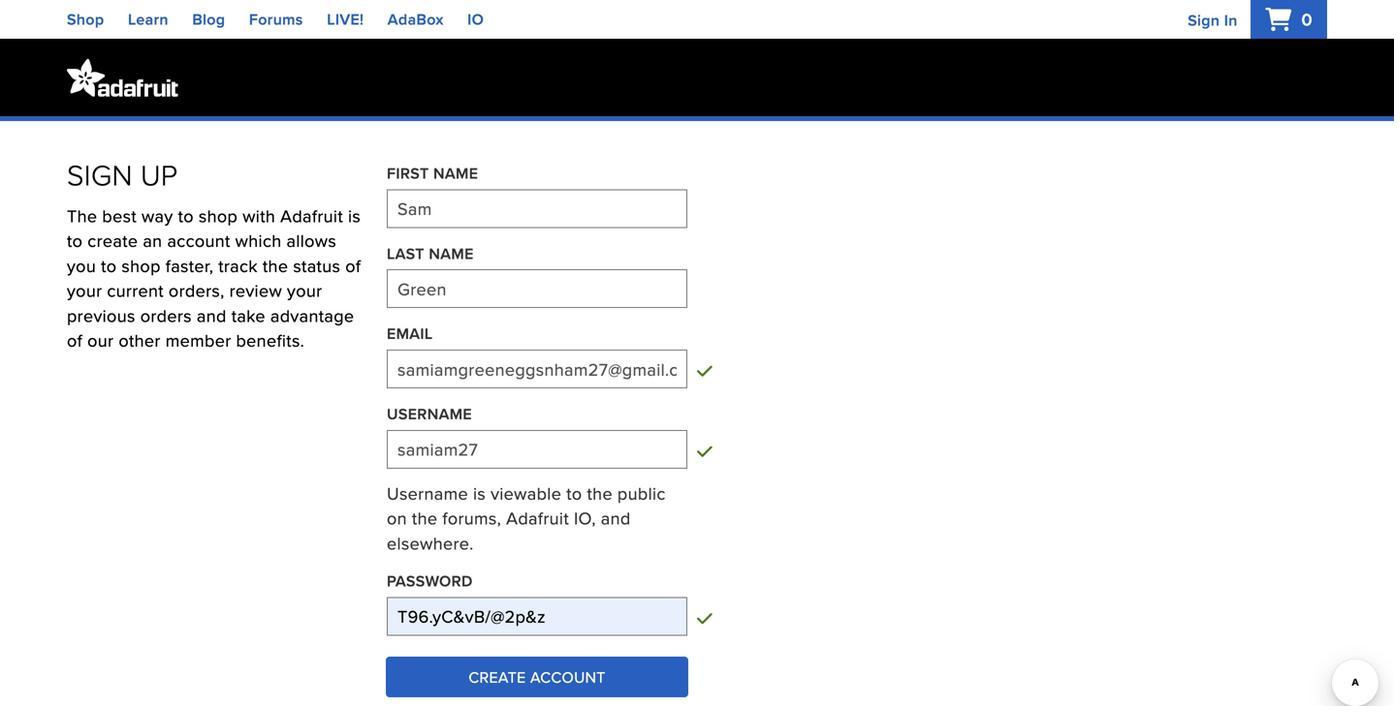 Task type: vqa. For each thing, say whether or not it's contained in the screenshot.
password field
no



Task type: locate. For each thing, give the bounding box(es) containing it.
of left our
[[67, 328, 83, 353]]

0 vertical spatial is
[[348, 204, 361, 228]]

benefits.
[[236, 328, 305, 353]]

0 horizontal spatial the
[[263, 253, 288, 278]]

learn link
[[128, 8, 169, 31]]

live! link
[[327, 8, 364, 31]]

name right first
[[433, 162, 478, 185]]

public
[[617, 481, 666, 506]]

live!
[[327, 8, 364, 31]]

PASSWORD password field
[[387, 598, 687, 636]]

way
[[142, 204, 173, 228]]

the up io,
[[587, 481, 613, 506]]

0 horizontal spatial shop
[[122, 253, 161, 278]]

to inside the username is viewable to the public on the forums, adafruit io, and elsewhere.
[[566, 481, 582, 506]]

1 vertical spatial of
[[67, 328, 83, 353]]

faster,
[[166, 253, 214, 278]]

adafruit up allows
[[280, 204, 343, 228]]

1 horizontal spatial the
[[412, 506, 438, 531]]

1 horizontal spatial shop
[[199, 204, 238, 228]]

of
[[345, 253, 361, 278], [67, 328, 83, 353]]

account
[[167, 229, 230, 253]]

the
[[263, 253, 288, 278], [587, 481, 613, 506], [412, 506, 438, 531]]

to up io,
[[566, 481, 582, 506]]

allows
[[286, 229, 337, 253]]

0 vertical spatial name
[[433, 162, 478, 185]]

LAST NAME text field
[[387, 270, 687, 308]]

and up 'member'
[[197, 303, 227, 328]]

email
[[387, 323, 433, 345]]

and inside the username is viewable to the public on the forums, adafruit io, and elsewhere.
[[601, 506, 631, 531]]

None submit
[[387, 658, 687, 697]]

shop up account at left
[[199, 204, 238, 228]]

is
[[348, 204, 361, 228], [473, 481, 486, 506]]

current
[[107, 278, 164, 303]]

and
[[197, 303, 227, 328], [601, 506, 631, 531]]

1 vertical spatial adafruit
[[506, 506, 569, 531]]

0 vertical spatial and
[[197, 303, 227, 328]]

and right io,
[[601, 506, 631, 531]]

the down username
[[412, 506, 438, 531]]

1 vertical spatial is
[[473, 481, 486, 506]]

take
[[231, 303, 266, 328]]

your down you
[[67, 278, 102, 303]]

of right status
[[345, 253, 361, 278]]

0 link
[[1265, 7, 1313, 32]]

the down which
[[263, 253, 288, 278]]

review
[[229, 278, 282, 303]]

forums
[[249, 8, 303, 31]]

to up you
[[67, 229, 83, 253]]

status
[[293, 253, 340, 278]]

EMAIL email field
[[387, 350, 687, 389]]

0
[[1297, 7, 1313, 32]]

forums link
[[249, 8, 303, 31]]

name right last
[[429, 242, 474, 265]]

sign
[[67, 154, 133, 195]]

you
[[67, 253, 96, 278]]

sign in link
[[1188, 9, 1238, 32]]

adafruit inside 'sign up the best way to shop with adafruit is to create an account which allows you to shop faster, track the status of your current orders, review your previous orders and take advantage of our other member benefits.'
[[280, 204, 343, 228]]

advantage
[[270, 303, 354, 328]]

1 horizontal spatial is
[[473, 481, 486, 506]]

adafruit
[[280, 204, 343, 228], [506, 506, 569, 531]]

previous
[[67, 303, 135, 328]]

shop up the 'current'
[[122, 253, 161, 278]]

1 horizontal spatial adafruit
[[506, 506, 569, 531]]

adabox
[[388, 8, 444, 31]]

0 vertical spatial the
[[263, 253, 288, 278]]

io
[[467, 8, 484, 31]]

0 horizontal spatial is
[[348, 204, 361, 228]]

0 horizontal spatial and
[[197, 303, 227, 328]]

to
[[178, 204, 194, 228], [67, 229, 83, 253], [101, 253, 117, 278], [566, 481, 582, 506]]

member
[[165, 328, 231, 353]]

0 horizontal spatial adafruit
[[280, 204, 343, 228]]

shop
[[199, 204, 238, 228], [122, 253, 161, 278]]

0 vertical spatial adafruit
[[280, 204, 343, 228]]

forums,
[[442, 506, 501, 531]]

1 vertical spatial and
[[601, 506, 631, 531]]

create
[[88, 229, 138, 253]]

adafruit down viewable at the left of the page
[[506, 506, 569, 531]]

adafruit logo image
[[67, 58, 178, 97]]

username is viewable to the public on the forums, adafruit io, and elsewhere.
[[387, 481, 666, 556]]

1 horizontal spatial of
[[345, 253, 361, 278]]

an
[[143, 229, 162, 253]]

adabox link
[[388, 8, 444, 31]]

last name
[[387, 242, 474, 265]]

your up the advantage
[[287, 278, 322, 303]]

0 horizontal spatial your
[[67, 278, 102, 303]]

2 horizontal spatial the
[[587, 481, 613, 506]]

your
[[67, 278, 102, 303], [287, 278, 322, 303]]

on
[[387, 506, 407, 531]]

1 vertical spatial name
[[429, 242, 474, 265]]

name
[[433, 162, 478, 185], [429, 242, 474, 265]]

1 horizontal spatial your
[[287, 278, 322, 303]]

1 horizontal spatial and
[[601, 506, 631, 531]]



Task type: describe. For each thing, give the bounding box(es) containing it.
learn
[[128, 8, 169, 31]]

username
[[387, 403, 472, 426]]

elsewhere.
[[387, 531, 474, 556]]

to down "create" in the left of the page
[[101, 253, 117, 278]]

0 vertical spatial shop
[[199, 204, 238, 228]]

orders,
[[169, 278, 225, 303]]

0 vertical spatial of
[[345, 253, 361, 278]]

sign in
[[1188, 9, 1238, 32]]

and inside 'sign up the best way to shop with adafruit is to create an account which allows you to shop faster, track the status of your current orders, review your previous orders and take advantage of our other member benefits.'
[[197, 303, 227, 328]]

1 vertical spatial shop
[[122, 253, 161, 278]]

USERNAME text field
[[387, 430, 687, 469]]

with
[[243, 204, 275, 228]]

1 vertical spatial the
[[587, 481, 613, 506]]

to up account at left
[[178, 204, 194, 228]]

our
[[87, 328, 114, 353]]

last
[[387, 242, 425, 265]]

best
[[102, 204, 137, 228]]

io link
[[467, 8, 484, 31]]

sign up the best way to shop with adafruit is to create an account which allows you to shop faster, track the status of your current orders, review your previous orders and take advantage of our other member benefits.
[[67, 154, 361, 353]]

0 horizontal spatial of
[[67, 328, 83, 353]]

1 your from the left
[[67, 278, 102, 303]]

FIRST NAME text field
[[387, 189, 687, 228]]

up
[[141, 154, 178, 195]]

username
[[387, 481, 468, 506]]

2 your from the left
[[287, 278, 322, 303]]

sign
[[1188, 9, 1220, 32]]

the inside 'sign up the best way to shop with adafruit is to create an account which allows you to shop faster, track the status of your current orders, review your previous orders and take advantage of our other member benefits.'
[[263, 253, 288, 278]]

password
[[387, 570, 473, 593]]

orders
[[140, 303, 192, 328]]

adafruit inside the username is viewable to the public on the forums, adafruit io, and elsewhere.
[[506, 506, 569, 531]]

blog
[[192, 8, 225, 31]]

track
[[218, 253, 258, 278]]

name for last name
[[429, 242, 474, 265]]

is inside the username is viewable to the public on the forums, adafruit io, and elsewhere.
[[473, 481, 486, 506]]

viewable
[[491, 481, 562, 506]]

which
[[235, 229, 282, 253]]

io,
[[574, 506, 596, 531]]

shop
[[67, 8, 104, 31]]

in
[[1224, 9, 1238, 32]]

is inside 'sign up the best way to shop with adafruit is to create an account which allows you to shop faster, track the status of your current orders, review your previous orders and take advantage of our other member benefits.'
[[348, 204, 361, 228]]

2 vertical spatial the
[[412, 506, 438, 531]]

name for first name
[[433, 162, 478, 185]]

first
[[387, 162, 429, 185]]

first name
[[387, 162, 478, 185]]

the
[[67, 204, 97, 228]]

other
[[119, 328, 161, 353]]

shop link
[[67, 8, 104, 31]]

blog link
[[192, 8, 225, 31]]



